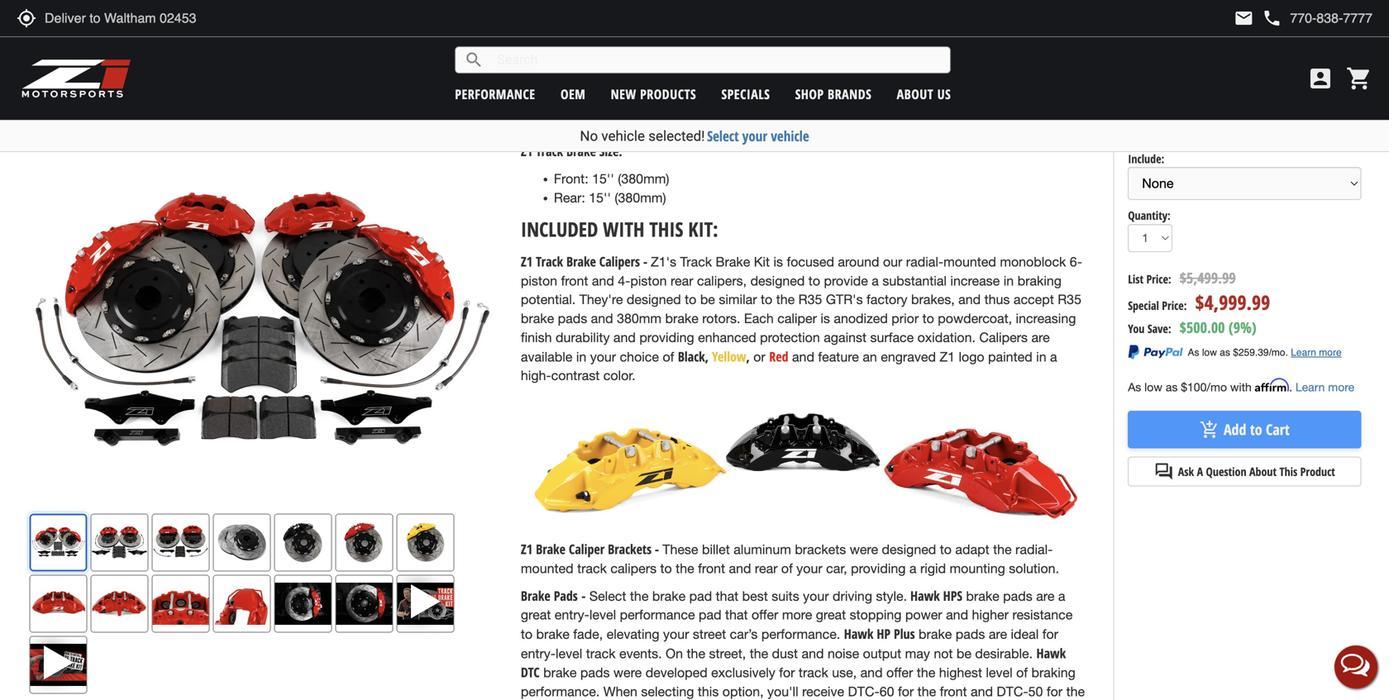 Task type: describe. For each thing, give the bounding box(es) containing it.
select for your
[[707, 127, 739, 146]]

gap
[[666, 60, 688, 75]]

these
[[663, 542, 698, 557]]

front inside brake pads were developed exclusively for track use, and offer the highest level of braking performance. when selecting this option, you'll receive dtc-60 for the front and dtc-50 for th
[[940, 684, 967, 700]]

hp
[[877, 625, 891, 643]]

and inside "brake pads are ideal for entry-level track events. on the street, the dust and noise output may not be desirable."
[[802, 646, 824, 661]]

thus
[[984, 292, 1010, 307]]

$5,499.99
[[1180, 268, 1236, 288]]

track for brake
[[550, 40, 582, 56]]

contrast
[[551, 368, 600, 383]]

0 horizontal spatial upgrade
[[646, 98, 695, 113]]

brackets
[[795, 542, 846, 557]]

offering
[[1036, 60, 1081, 75]]

1 vertical spatial upgrade
[[719, 79, 768, 94]]

shop brands link
[[795, 85, 872, 103]]

affirm
[[1255, 378, 1289, 392]]

brake up car.
[[799, 60, 832, 75]]

account_box
[[1307, 65, 1334, 92]]

add_shopping_cart add to cart
[[1200, 420, 1290, 440]]

big
[[586, 40, 605, 56]]

track inside "brake pads are ideal for entry-level track events. on the street, the dust and noise output may not be desirable."
[[586, 646, 616, 661]]

to up "each"
[[761, 292, 773, 307]]

brake inside "brake pads are ideal for entry-level track events. on the street, the dust and noise output may not be desirable."
[[919, 627, 952, 642]]

for inside "brake pads are ideal for entry-level track events. on the street, the dust and noise output may not be desirable."
[[1042, 627, 1058, 642]]

1 horizontal spatial in
[[1004, 273, 1014, 288]]

brake up front: at the left
[[566, 142, 596, 160]]

- for calipers
[[643, 253, 647, 270]]

car's
[[730, 627, 758, 642]]

brake pads are ideal for entry-level track events. on the street, the dust and noise output may not be desirable.
[[521, 627, 1058, 661]]

a inside and feature an engraved z1 logo painted in a high-contrast color.
[[1050, 349, 1057, 364]]

add
[[1224, 420, 1246, 440]]

kits
[[836, 60, 857, 75]]

kit
[[956, 79, 970, 94]]

available
[[521, 349, 573, 364]]

0 horizontal spatial in
[[576, 349, 587, 364]]

of inside these billet aluminum brackets were designed to adapt the radial- mounted track calipers to the front and rear of your car, providing a rigid mounting solution.
[[781, 561, 793, 576]]

track inside brake pads were developed exclusively for track use, and offer the highest level of braking performance. when selecting this option, you'll receive dtc-60 for the front and dtc-50 for th
[[799, 665, 828, 681]]

pad inside brake pads - select the brake pad that best suits your driving style.
[[689, 589, 712, 604]]

pads inside "z1's track brake kit is focused around our radial-mounted monoblock 6- piston front and 4-piston rear calipers, designed to provide a substantial increase in braking potential. they're designed to be similar to the r35 gtr's factory brakes, and thus accept r35 brake pads and 380mm brake rotors. each caliper is anodized prior to powdercoat, increasing finish durability and providing enhanced protection against surface oxidation. calipers are available in your choice of"
[[558, 311, 587, 326]]

to up rigid
[[940, 542, 952, 557]]

highest
[[939, 665, 982, 681]]

2 horizontal spatial is
[[821, 311, 830, 326]]

your down tier at the top right of page
[[792, 79, 818, 94]]

about us
[[897, 85, 951, 103]]

track inside these billet aluminum brackets were designed to adapt the radial- mounted track calipers to the front and rear of your car, providing a rigid mounting solution.
[[577, 561, 607, 576]]

performance inside brake pads are a great entry-level performance pad that offer more great stopping power and higher resistance to brake fade, elevating your street car's performance.
[[620, 607, 695, 623]]

and up powdercoat,
[[959, 292, 981, 307]]

a inside brake pads are a great entry-level performance pad that offer more great stopping power and higher resistance to brake fade, elevating your street car's performance.
[[1058, 589, 1065, 604]]

shopping_cart link
[[1342, 65, 1373, 92]]

braking inside "z1's track brake kit is focused around our radial-mounted monoblock 6- piston front and 4-piston rear calipers, designed to provide a substantial increase in braking potential. they're designed to be similar to the r35 gtr's factory brakes, and thus accept r35 brake pads and 380mm brake rotors. each caliper is anodized prior to powdercoat, increasing finish durability and providing enhanced protection against surface oxidation. calipers are available in your choice of"
[[1018, 273, 1062, 288]]

include:
[[1128, 151, 1165, 167]]

increase
[[950, 273, 1000, 288]]

level inside brake pads were developed exclusively for track use, and offer the highest level of braking performance. when selecting this option, you'll receive dtc-60 for the front and dtc-50 for th
[[986, 665, 1013, 681]]

radial- inside "z1's track brake kit is focused around our radial-mounted monoblock 6- piston front and 4-piston rear calipers, designed to provide a substantial increase in braking potential. they're designed to be similar to the r35 gtr's factory brakes, and thus accept r35 brake pads and 380mm brake rotors. each caliper is anodized prior to powdercoat, increasing finish durability and providing enhanced protection against surface oxidation. calipers are available in your choice of"
[[906, 254, 944, 270]]

output
[[863, 646, 901, 661]]

braking inside , offering an affordable, yet powerful brake upgrade for your car. this customizable kit includes all of the basics you'll need to upgrade your brakes, with optional upgrades to further improve the performance of your car's braking system.
[[677, 116, 721, 132]]

z1's track big brake kit is a complete brake upgrade for the infiniti q50 and q60. it was developed to bridge the gap between high-tier brake kits and
[[521, 40, 1042, 75]]

brake up includes on the right top of the page
[[982, 58, 1011, 76]]

type:
[[1148, 38, 1172, 53]]

0 vertical spatial calipers
[[599, 253, 640, 270]]

increasing
[[1016, 311, 1076, 326]]

mail phone
[[1234, 8, 1282, 28]]

be inside "brake pads are ideal for entry-level track events. on the street, the dust and noise output may not be desirable."
[[957, 646, 972, 661]]

2 great from the left
[[816, 607, 846, 623]]

2 r35 from the left
[[1058, 292, 1082, 307]]

anodized
[[834, 311, 888, 326]]

brake left fade,
[[536, 627, 570, 642]]

track for calipers
[[536, 253, 563, 270]]

of inside "z1's track brake kit is focused around our radial-mounted monoblock 6- piston front and 4-piston rear calipers, designed to provide a substantial increase in braking potential. they're designed to be similar to the r35 gtr's factory brakes, and thus accept r35 brake pads and 380mm brake rotors. each caliper is anodized prior to powdercoat, increasing finish durability and providing enhanced protection against surface oxidation. calipers are available in your choice of"
[[663, 349, 674, 364]]

0 horizontal spatial -
[[581, 587, 586, 605]]

phone
[[1262, 8, 1282, 28]]

brakes, inside "z1's track brake kit is focused around our radial-mounted monoblock 6- piston front and 4-piston rear calipers, designed to provide a substantial increase in braking potential. they're designed to be similar to the r35 gtr's factory brakes, and thus accept r35 brake pads and 380mm brake rotors. each caliper is anodized prior to powdercoat, increasing finish durability and providing enhanced protection against surface oxidation. calipers are available in your choice of"
[[911, 292, 955, 307]]

brake inside brake pads - select the brake pad that best suits your driving style.
[[652, 589, 686, 604]]

and inside these billet aluminum brackets were designed to adapt the radial- mounted track calipers to the front and rear of your car, providing a rigid mounting solution.
[[729, 561, 751, 576]]

calipers inside "z1's track brake kit is focused around our radial-mounted monoblock 6- piston front and 4-piston rear calipers, designed to provide a substantial increase in braking potential. they're designed to be similar to the r35 gtr's factory brakes, and thus accept r35 brake pads and 380mm brake rotors. each caliper is anodized prior to powdercoat, increasing finish durability and providing enhanced protection against surface oxidation. calipers are available in your choice of"
[[979, 330, 1028, 345]]

for down the dust
[[779, 665, 795, 681]]

and inside brake pads are a great entry-level performance pad that offer more great stopping power and higher resistance to brake fade, elevating your street car's performance.
[[946, 607, 968, 623]]

1 vertical spatial designed
[[627, 292, 681, 307]]

brake up finish
[[521, 311, 554, 326]]

basics
[[521, 98, 559, 113]]

between
[[692, 60, 743, 75]]

a inside "z1's track brake kit is focused around our radial-mounted monoblock 6- piston front and 4-piston rear calipers, designed to provide a substantial increase in braking potential. they're designed to be similar to the r35 gtr's factory brakes, and thus accept r35 brake pads and 380mm brake rotors. each caliper is anodized prior to powdercoat, increasing finish durability and providing enhanced protection against surface oxidation. calipers are available in your choice of"
[[872, 273, 879, 288]]

performance. inside brake pads were developed exclusively for track use, and offer the highest level of braking performance. when selecting this option, you'll receive dtc-60 for the front and dtc-50 for th
[[521, 684, 600, 700]]

style.
[[876, 589, 907, 604]]

z1 brake caliper brackets -
[[521, 540, 663, 558]]

protection
[[760, 330, 820, 345]]

were inside brake pads were developed exclusively for track use, and offer the highest level of braking performance. when selecting this option, you'll receive dtc-60 for the front and dtc-50 for th
[[613, 665, 642, 681]]

new
[[611, 85, 636, 103]]

car.
[[821, 79, 842, 94]]

about us link
[[897, 85, 951, 103]]

pads for brake pads were developed exclusively for track use, and offer the highest level of braking performance. when selecting this option, you'll receive dtc-60 for the front and dtc-50 for th
[[580, 665, 610, 681]]

bridge
[[602, 60, 640, 75]]

this
[[698, 684, 719, 700]]

tier
[[777, 60, 795, 75]]

hawk dtc
[[521, 644, 1066, 682]]

0 vertical spatial (380mm)
[[618, 171, 669, 186]]

1 piston from the left
[[521, 273, 557, 288]]

be inside "z1's track brake kit is focused around our radial-mounted monoblock 6- piston front and 4-piston rear calipers, designed to provide a substantial increase in braking potential. they're designed to be similar to the r35 gtr's factory brakes, and thus accept r35 brake pads and 380mm brake rotors. each caliper is anodized prior to powdercoat, increasing finish durability and providing enhanced protection against surface oxidation. calipers are available in your choice of"
[[700, 292, 715, 307]]

developed inside z1's track big brake kit is a complete brake upgrade for the infiniti q50 and q60. it was developed to bridge the gap between high-tier brake kits and
[[521, 60, 583, 75]]

$4,999.99
[[1195, 289, 1270, 316]]

brake left pads at the left of page
[[521, 587, 551, 605]]

dust
[[772, 646, 798, 661]]

performance link
[[455, 85, 536, 103]]

our
[[883, 254, 902, 270]]

an for affordable,
[[521, 79, 535, 94]]

brake left caliper
[[536, 540, 566, 558]]

they're
[[579, 292, 623, 307]]

to down customizable
[[915, 98, 927, 113]]

2 dtc- from the left
[[997, 684, 1028, 700]]

option,
[[723, 684, 764, 700]]

z1 for z1 track brake size:
[[521, 142, 533, 160]]

1 vertical spatial 15''
[[589, 190, 611, 205]]

the inside brake pads - select the brake pad that best suits your driving style.
[[630, 589, 649, 604]]

feature
[[818, 349, 859, 364]]

1 horizontal spatial is
[[774, 254, 783, 270]]

specials
[[721, 85, 770, 103]]

improve
[[973, 98, 1020, 113]]

hawk for hawk dtc
[[1037, 644, 1066, 662]]

when
[[603, 684, 637, 700]]

specials link
[[721, 85, 770, 103]]

substantial
[[883, 273, 947, 288]]

and down 380mm
[[613, 330, 636, 345]]

rotors.
[[702, 311, 740, 326]]

need
[[598, 98, 627, 113]]

brackets
[[608, 540, 652, 558]]

q50
[[920, 40, 945, 56]]

pad type:
[[1128, 38, 1172, 53]]

more inside the as low as $100 /mo with affirm . learn more
[[1328, 380, 1355, 394]]

select for the
[[589, 589, 626, 604]]

pad inside brake pads are a great entry-level performance pad that offer more great stopping power and higher resistance to brake fade, elevating your street car's performance.
[[699, 607, 722, 623]]

upgrade inside z1's track big brake kit is a complete brake upgrade for the infiniti q50 and q60. it was developed to bridge the gap between high-tier brake kits and
[[787, 40, 836, 56]]

front: 15'' (380mm) rear: 15'' (380mm)
[[554, 171, 669, 205]]

performance inside , offering an affordable, yet powerful brake upgrade for your car. this customizable kit includes all of the basics you'll need to upgrade your brakes, with optional upgrades to further improve the performance of your car's braking system.
[[521, 116, 596, 132]]

us
[[937, 85, 951, 103]]

a inside z1's track big brake kit is a complete brake upgrade for the infiniti q50 and q60. it was developed to bridge the gap between high-tier brake kits and
[[680, 40, 687, 56]]

hawk hp plus
[[844, 625, 915, 643]]

0 vertical spatial performance
[[455, 85, 536, 103]]

radial- inside these billet aluminum brackets were designed to adapt the radial- mounted track calipers to the front and rear of your car, providing a rigid mounting solution.
[[1015, 542, 1053, 557]]

not
[[934, 646, 953, 661]]

desirable.
[[975, 646, 1033, 661]]

price: for $5,499.99
[[1146, 271, 1171, 287]]

for right 50
[[1047, 684, 1063, 700]]

z1's for big
[[521, 40, 547, 56]]

as low as $100 /mo with affirm . learn more
[[1128, 378, 1355, 394]]

forged
[[909, 58, 945, 76]]

kit inside "z1's track brake kit is focused around our radial-mounted monoblock 6- piston front and 4-piston rear calipers, designed to provide a substantial increase in braking potential. they're designed to be similar to the r35 gtr's factory brakes, and thus accept r35 brake pads and 380mm brake rotors. each caliper is anodized prior to powdercoat, increasing finish durability and providing enhanced protection against surface oxidation. calipers are available in your choice of"
[[754, 254, 770, 270]]

hawk for hawk hps
[[910, 587, 940, 605]]

brake inside , offering an affordable, yet powerful brake upgrade for your car. this customizable kit includes all of the basics you'll need to upgrade your brakes, with optional upgrades to further improve the performance of your car's braking system.
[[682, 79, 715, 94]]

pads for brake pads are ideal for entry-level track events. on the street, the dust and noise output may not be desirable.
[[956, 627, 985, 642]]

50
[[1028, 684, 1043, 700]]

, inside , offering an affordable, yet powerful brake upgrade for your car. this customizable kit includes all of the basics you'll need to upgrade your brakes, with optional upgrades to further improve the performance of your car's braking system.
[[1029, 60, 1033, 75]]

level for track
[[556, 646, 582, 661]]

0 horizontal spatial about
[[897, 85, 934, 103]]

about inside question_answer ask a question about this product
[[1249, 464, 1277, 480]]

monoblock
[[1000, 254, 1066, 270]]

to right the add
[[1250, 420, 1262, 440]]

and down output at the right
[[860, 665, 883, 681]]

0 vertical spatial 15''
[[592, 171, 614, 186]]

resistance
[[1012, 607, 1073, 623]]

- for brackets
[[655, 540, 659, 558]]

for right 60
[[898, 684, 914, 700]]

painted
[[988, 349, 1033, 364]]

ask
[[1178, 464, 1194, 480]]

an for engraved
[[863, 349, 877, 364]]

your inside these billet aluminum brackets were designed to adapt the radial- mounted track calipers to the front and rear of your car, providing a rigid mounting solution.
[[797, 561, 823, 576]]

and up they're at the top of the page
[[592, 273, 614, 288]]

potential.
[[521, 292, 576, 307]]

your down 'specials' link
[[742, 127, 767, 146]]

track for size:
[[536, 142, 563, 160]]

exclusively
[[711, 665, 775, 681]]

billet
[[702, 542, 730, 557]]

brake up tier at the top right of page
[[750, 40, 783, 56]]

front inside these billet aluminum brackets were designed to adapt the radial- mounted track calipers to the front and rear of your car, providing a rigid mounting solution.
[[698, 561, 725, 576]]

and down highest
[[971, 684, 993, 700]]

brake inside z1's track big brake kit is a complete brake upgrade for the infiniti q50 and q60. it was developed to bridge the gap between high-tier brake kits and
[[609, 40, 644, 56]]

your inside brake pads are a great entry-level performance pad that offer more great stopping power and higher resistance to brake fade, elevating your street car's performance.
[[663, 627, 689, 642]]

color.
[[603, 368, 636, 383]]

z1 track brake size:
[[521, 142, 622, 160]]

are inside "z1's track brake kit is focused around our radial-mounted monoblock 6- piston front and 4-piston rear calipers, designed to provide a substantial increase in braking potential. they're designed to be similar to the r35 gtr's factory brakes, and thus accept r35 brake pads and 380mm brake rotors. each caliper is anodized prior to powdercoat, increasing finish durability and providing enhanced protection against surface oxidation. calipers are available in your choice of"
[[1032, 330, 1050, 345]]

z1's for brake
[[651, 254, 676, 270]]

to down the these
[[660, 561, 672, 576]]

car,
[[826, 561, 847, 576]]

level for performance
[[589, 607, 616, 623]]

choice
[[620, 349, 659, 364]]



Task type: vqa. For each thing, say whether or not it's contained in the screenshot.
838-
no



Task type: locate. For each thing, give the bounding box(es) containing it.
a left rigid
[[910, 561, 917, 576]]

in down the durability
[[576, 349, 587, 364]]

rear for z1 track brake calipers -
[[671, 273, 693, 288]]

1 horizontal spatial kit
[[754, 254, 770, 270]]

0 vertical spatial hawk
[[910, 587, 940, 605]]

2 horizontal spatial front
[[940, 684, 967, 700]]

1 horizontal spatial this
[[1280, 464, 1298, 480]]

2 vertical spatial kit
[[754, 254, 770, 270]]

0 vertical spatial brakes,
[[729, 98, 772, 113]]

track inside "z1's track brake kit is focused around our radial-mounted monoblock 6- piston front and 4-piston rear calipers, designed to provide a substantial increase in braking potential. they're designed to be similar to the r35 gtr's factory brakes, and thus accept r35 brake pads and 380mm brake rotors. each caliper is anodized prior to powdercoat, increasing finish durability and providing enhanced protection against surface oxidation. calipers are available in your choice of"
[[680, 254, 712, 270]]

selecting
[[641, 684, 694, 700]]

mounted up pads at the left of page
[[521, 561, 574, 576]]

this inside , offering an affordable, yet powerful brake upgrade for your car. this customizable kit includes all of the basics you'll need to upgrade your brakes, with optional upgrades to further improve the performance of your car's braking system.
[[846, 79, 871, 94]]

complete
[[691, 40, 746, 56]]

to inside brake pads are a great entry-level performance pad that offer more great stopping power and higher resistance to brake fade, elevating your street car's performance.
[[521, 627, 533, 642]]

aluminum
[[734, 542, 791, 557]]

is down gtr's
[[821, 311, 830, 326]]

high- inside z1's track big brake kit is a complete brake upgrade for the infiniti q50 and q60. it was developed to bridge the gap between high-tier brake kits and
[[746, 60, 777, 75]]

-
[[643, 253, 647, 270], [655, 540, 659, 558], [581, 587, 586, 605]]

rear inside "z1's track brake kit is focused around our radial-mounted monoblock 6- piston front and 4-piston rear calipers, designed to provide a substantial increase in braking potential. they're designed to be similar to the r35 gtr's factory brakes, and thus accept r35 brake pads and 380mm brake rotors. each caliper is anodized prior to powdercoat, increasing finish durability and providing enhanced protection against surface oxidation. calipers are available in your choice of"
[[671, 273, 693, 288]]

1 vertical spatial with
[[1230, 380, 1252, 394]]

0 horizontal spatial level
[[556, 646, 582, 661]]

1 vertical spatial brakes,
[[911, 292, 955, 307]]

0 vertical spatial braking
[[677, 116, 721, 132]]

1 horizontal spatial about
[[1249, 464, 1277, 480]]

0 horizontal spatial kit
[[647, 40, 663, 56]]

for inside z1's track big brake kit is a complete brake upgrade for the infiniti q50 and q60. it was developed to bridge the gap between high-tier brake kits and
[[840, 40, 856, 56]]

hawk left hp
[[844, 625, 874, 643]]

pads inside "brake pads are ideal for entry-level track events. on the street, the dust and noise output may not be desirable."
[[956, 627, 985, 642]]

1 vertical spatial performance
[[521, 116, 596, 132]]

provide
[[824, 273, 868, 288]]

learn
[[1296, 380, 1325, 394]]

front down highest
[[940, 684, 967, 700]]

brakes, inside , offering an affordable, yet powerful brake upgrade for your car. this customizable kit includes all of the basics you'll need to upgrade your brakes, with optional upgrades to further improve the performance of your car's braking system.
[[729, 98, 772, 113]]

0 horizontal spatial developed
[[521, 60, 583, 75]]

1 horizontal spatial upgrade
[[719, 79, 768, 94]]

1 horizontal spatial you'll
[[767, 684, 798, 700]]

1 horizontal spatial calipers
[[979, 330, 1028, 345]]

logo
[[959, 349, 985, 364]]

1 vertical spatial rear
[[755, 561, 778, 576]]

were inside these billet aluminum brackets were designed to adapt the radial- mounted track calipers to the front and rear of your car, providing a rigid mounting solution.
[[850, 542, 878, 557]]

street,
[[709, 646, 746, 661]]

entry- for brake pads are ideal for entry-level track events. on the street, the dust and noise output may not be desirable.
[[521, 646, 556, 661]]

z1 motorsports logo image
[[21, 58, 132, 99]]

rear for z1 brake caliper brackets -
[[755, 561, 778, 576]]

entry-
[[555, 607, 589, 623], [521, 646, 556, 661]]

track down fade,
[[586, 646, 616, 661]]

vehicle inside 'no vehicle selected! select your vehicle'
[[601, 128, 645, 144]]

with inside , offering an affordable, yet powerful brake upgrade for your car. this customizable kit includes all of the basics you'll need to upgrade your brakes, with optional upgrades to further improve the performance of your car's braking system.
[[776, 98, 800, 113]]

were up when
[[613, 665, 642, 681]]

1 great from the left
[[521, 607, 551, 623]]

dtc-
[[848, 684, 880, 700], [997, 684, 1028, 700]]

brakes, down substantial
[[911, 292, 955, 307]]

that left best
[[716, 589, 739, 604]]

brake up the higher at the right of page
[[966, 589, 1000, 604]]

this inside question_answer ask a question about this product
[[1280, 464, 1298, 480]]

pads inside brake pads were developed exclusively for track use, and offer the highest level of braking performance. when selecting this option, you'll receive dtc-60 for the front and dtc-50 for th
[[580, 665, 610, 681]]

rigid
[[920, 561, 946, 576]]

1 horizontal spatial hawk
[[910, 587, 940, 605]]

brake pads were developed exclusively for track use, and offer the highest level of braking performance. when selecting this option, you'll receive dtc-60 for the front and dtc-50 for th
[[521, 665, 1085, 700]]

1 horizontal spatial offer
[[886, 665, 913, 681]]

z1's track brake kit is focused around our radial-mounted monoblock 6- piston front and 4-piston rear calipers, designed to provide a substantial increase in braking potential. they're designed to be similar to the r35 gtr's factory brakes, and thus accept r35 brake pads and 380mm brake rotors. each caliper is anodized prior to powdercoat, increasing finish durability and providing enhanced protection against surface oxidation. calipers are available in your choice of
[[521, 254, 1082, 364]]

performance. up the dust
[[761, 627, 840, 642]]

for up kits
[[840, 40, 856, 56]]

2 horizontal spatial designed
[[882, 542, 936, 557]]

kit up similar
[[754, 254, 770, 270]]

higher
[[972, 607, 1009, 623]]

calipers up 4-
[[599, 253, 640, 270]]

0 vertical spatial kit
[[647, 40, 663, 56]]

0 horizontal spatial vehicle
[[601, 128, 645, 144]]

- left the these
[[655, 540, 659, 558]]

that inside brake pads are a great entry-level performance pad that offer more great stopping power and higher resistance to brake fade, elevating your street car's performance.
[[725, 607, 748, 623]]

that
[[716, 589, 739, 604], [725, 607, 748, 623]]

1 vertical spatial ,
[[746, 348, 750, 365]]

be up highest
[[957, 646, 972, 661]]

2 vertical spatial front
[[940, 684, 967, 700]]

each
[[744, 311, 774, 326]]

brake inside "z1's track brake kit is focused around our radial-mounted monoblock 6- piston front and 4-piston rear calipers, designed to provide a substantial increase in braking potential. they're designed to be similar to the r35 gtr's factory brakes, and thus accept r35 brake pads and 380mm brake rotors. each caliper is anodized prior to powdercoat, increasing finish durability and providing enhanced protection against surface oxidation. calipers are available in your choice of"
[[716, 254, 750, 270]]

kit inside z1's track big brake kit is a complete brake upgrade for the infiniti q50 and q60. it was developed to bridge the gap between high-tier brake kits and
[[647, 40, 663, 56]]

brake up not
[[919, 627, 952, 642]]

a up factory
[[872, 273, 879, 288]]

hawk for hawk hp plus
[[844, 625, 874, 643]]

and down "protection"
[[792, 349, 814, 364]]

1 horizontal spatial mounted
[[944, 254, 996, 270]]

pads up when
[[580, 665, 610, 681]]

high- up specials
[[746, 60, 777, 75]]

2 vertical spatial performance
[[620, 607, 695, 623]]

level inside "brake pads are ideal for entry-level track events. on the street, the dust and noise output may not be desirable."
[[556, 646, 582, 661]]

question
[[1206, 464, 1247, 480]]

piston up 380mm
[[630, 273, 667, 288]]

more right learn
[[1328, 380, 1355, 394]]

0 horizontal spatial calipers
[[599, 253, 640, 270]]

an down the surface
[[863, 349, 877, 364]]

high-
[[746, 60, 777, 75], [521, 368, 551, 383]]

0 horizontal spatial brakes,
[[729, 98, 772, 113]]

1 vertical spatial are
[[1036, 589, 1055, 604]]

0 vertical spatial providing
[[639, 330, 694, 345]]

product
[[1300, 464, 1335, 480]]

price: inside the list price: $5,499.99
[[1146, 271, 1171, 287]]

1 vertical spatial price:
[[1162, 298, 1187, 313]]

your up color.
[[590, 349, 616, 364]]

are up desirable.
[[989, 627, 1007, 642]]

providing inside these billet aluminum brackets were designed to adapt the radial- mounted track calipers to the front and rear of your car, providing a rigid mounting solution.
[[851, 561, 906, 576]]

z1 inside and feature an engraved z1 logo painted in a high-contrast color.
[[940, 349, 955, 364]]

great up dtc
[[521, 607, 551, 623]]

that inside brake pads - select the brake pad that best suits your driving style.
[[716, 589, 739, 604]]

a up gap in the top left of the page
[[680, 40, 687, 56]]

brake inside brake pads were developed exclusively for track use, and offer the highest level of braking performance. when selecting this option, you'll receive dtc-60 for the front and dtc-50 for th
[[543, 665, 577, 681]]

designed inside these billet aluminum brackets were designed to adapt the radial- mounted track calipers to the front and rear of your car, providing a rigid mounting solution.
[[882, 542, 936, 557]]

z1 for z1 track brake calipers -
[[521, 253, 533, 270]]

0 vertical spatial z1's
[[521, 40, 547, 56]]

track up calipers, at top
[[680, 254, 712, 270]]

mail
[[1234, 8, 1254, 28]]

track for kit
[[680, 254, 712, 270]]

0 vertical spatial are
[[1032, 330, 1050, 345]]

calipers,
[[697, 273, 747, 288]]

is left focused
[[774, 254, 783, 270]]

dtc- down desirable.
[[997, 684, 1028, 700]]

braking inside brake pads were developed exclusively for track use, and offer the highest level of braking performance. when selecting this option, you'll receive dtc-60 for the front and dtc-50 for th
[[1032, 665, 1076, 681]]

for inside , offering an affordable, yet powerful brake upgrade for your car. this customizable kit includes all of the basics you'll need to upgrade your brakes, with optional upgrades to further improve the performance of your car's braking system.
[[772, 79, 788, 94]]

0 horizontal spatial mounted
[[521, 561, 574, 576]]

offer inside brake pads were developed exclusively for track use, and offer the highest level of braking performance. when selecting this option, you'll receive dtc-60 for the front and dtc-50 for th
[[886, 665, 913, 681]]

q60.
[[975, 40, 1003, 56]]

front inside "z1's track brake kit is focused around our radial-mounted monoblock 6- piston front and 4-piston rear calipers, designed to provide a substantial increase in braking potential. they're designed to be similar to the r35 gtr's factory brakes, and thus accept r35 brake pads and 380mm brake rotors. each caliper is anodized prior to powdercoat, increasing finish durability and providing enhanced protection against surface oxidation. calipers are available in your choice of"
[[561, 273, 588, 288]]

1 vertical spatial pad
[[699, 607, 722, 623]]

2 vertical spatial designed
[[882, 542, 936, 557]]

1 vertical spatial an
[[863, 349, 877, 364]]

0 horizontal spatial be
[[700, 292, 715, 307]]

a inside these billet aluminum brackets were designed to adapt the radial- mounted track calipers to the front and rear of your car, providing a rigid mounting solution.
[[910, 561, 917, 576]]

ideal
[[1011, 627, 1039, 642]]

level down fade,
[[556, 646, 582, 661]]

1 vertical spatial -
[[655, 540, 659, 558]]

z1's inside z1's track big brake kit is a complete brake upgrade for the infiniti q50 and q60. it was developed to bridge the gap between high-tier brake kits and
[[521, 40, 547, 56]]

includes
[[974, 79, 1023, 94]]

0 vertical spatial high-
[[746, 60, 777, 75]]

Search search field
[[484, 47, 950, 73]]

black, yellow , or red
[[678, 348, 788, 365]]

1 horizontal spatial ,
[[1029, 60, 1033, 75]]

to left similar
[[685, 292, 697, 307]]

about right the question
[[1249, 464, 1277, 480]]

you'll down 'affordable,' at left
[[563, 98, 594, 113]]

the inside "z1's track brake kit is focused around our radial-mounted monoblock 6- piston front and 4-piston rear calipers, designed to provide a substantial increase in braking potential. they're designed to be similar to the r35 gtr's factory brakes, and thus accept r35 brake pads and 380mm brake rotors. each caliper is anodized prior to powdercoat, increasing finish durability and providing enhanced protection against surface oxidation. calipers are available in your choice of"
[[776, 292, 795, 307]]

price: up 'save:'
[[1162, 298, 1187, 313]]

brake left the 'rotors.'
[[665, 311, 699, 326]]

are for ideal
[[989, 627, 1007, 642]]

0 horizontal spatial offer
[[752, 607, 778, 623]]

upgrades
[[855, 98, 911, 113]]

0 vertical spatial is
[[667, 40, 676, 56]]

to down focused
[[809, 273, 820, 288]]

mounting
[[950, 561, 1005, 576]]

size:
[[599, 142, 622, 160]]

2 vertical spatial -
[[581, 587, 586, 605]]

an
[[521, 79, 535, 94], [863, 349, 877, 364]]

kit for big
[[647, 40, 663, 56]]

1 vertical spatial calipers
[[979, 330, 1028, 345]]

2 vertical spatial upgrade
[[646, 98, 695, 113]]

with
[[603, 216, 645, 243]]

brake down included
[[566, 253, 596, 270]]

1 dtc- from the left
[[848, 684, 880, 700]]

0 horizontal spatial z1's
[[521, 40, 547, 56]]

elevating
[[607, 627, 660, 642]]

0 horizontal spatial select
[[589, 589, 626, 604]]

a down increasing
[[1050, 349, 1057, 364]]

1 vertical spatial about
[[1249, 464, 1277, 480]]

0 vertical spatial designed
[[750, 273, 805, 288]]

1 horizontal spatial with
[[1230, 380, 1252, 394]]

rear left calipers, at top
[[671, 273, 693, 288]]

a up resistance
[[1058, 589, 1065, 604]]

infiniti
[[882, 40, 917, 56]]

about
[[897, 85, 934, 103], [1249, 464, 1277, 480]]

an inside , offering an affordable, yet powerful brake upgrade for your car. this customizable kit includes all of the basics you'll need to upgrade your brakes, with optional upgrades to further improve the performance of your car's braking system.
[[521, 79, 535, 94]]

in right painted
[[1036, 349, 1047, 364]]

mounted inside "z1's track brake kit is focused around our radial-mounted monoblock 6- piston front and 4-piston rear calipers, designed to provide a substantial increase in braking potential. they're designed to be similar to the r35 gtr's factory brakes, and thus accept r35 brake pads and 380mm brake rotors. each caliper is anodized prior to powdercoat, increasing finish durability and providing enhanced protection against surface oxidation. calipers are available in your choice of"
[[944, 254, 996, 270]]

1 vertical spatial braking
[[1018, 273, 1062, 288]]

price:
[[1146, 271, 1171, 287], [1162, 298, 1187, 313]]

of down desirable.
[[1016, 665, 1028, 681]]

0 vertical spatial developed
[[521, 60, 583, 75]]

offer down best
[[752, 607, 778, 623]]

finish
[[521, 330, 552, 345]]

hawk up power
[[910, 587, 940, 605]]

1 horizontal spatial great
[[816, 607, 846, 623]]

performance. down dtc
[[521, 684, 600, 700]]

1 vertical spatial hawk
[[844, 625, 874, 643]]

2 vertical spatial braking
[[1032, 665, 1076, 681]]

you'll inside , offering an affordable, yet powerful brake upgrade for your car. this customizable kit includes all of the basics you'll need to upgrade your brakes, with optional upgrades to further improve the performance of your car's braking system.
[[563, 98, 594, 113]]

pads up the durability
[[558, 311, 587, 326]]

0 horizontal spatial hawk
[[844, 625, 874, 643]]

15'' right rear: at the top left of page
[[589, 190, 611, 205]]

and right kits
[[860, 60, 883, 75]]

1 horizontal spatial developed
[[646, 665, 708, 681]]

select inside brake pads - select the brake pad that best suits your driving style.
[[589, 589, 626, 604]]

more down suits
[[782, 607, 812, 623]]

1 vertical spatial (380mm)
[[615, 190, 666, 205]]

to right prior
[[923, 311, 934, 326]]

z1 for z1 brake caliper brackets -
[[521, 540, 533, 558]]

hawk inside hawk dtc
[[1037, 644, 1066, 662]]

level
[[589, 607, 616, 623], [556, 646, 582, 661], [986, 665, 1013, 681]]

pads inside brake pads are a great entry-level performance pad that offer more great stopping power and higher resistance to brake fade, elevating your street car's performance.
[[1003, 589, 1033, 604]]

dtc
[[521, 664, 540, 682]]

for down resistance
[[1042, 627, 1058, 642]]

entry- down pads at the left of page
[[555, 607, 589, 623]]

track down included
[[536, 253, 563, 270]]

adapt
[[955, 542, 989, 557]]

of up suits
[[781, 561, 793, 576]]

noise
[[828, 646, 859, 661]]

select your vehicle link
[[707, 127, 809, 146]]

events.
[[619, 646, 662, 661]]

1 vertical spatial this
[[1280, 464, 1298, 480]]

is
[[667, 40, 676, 56], [774, 254, 783, 270], [821, 311, 830, 326]]

more
[[1328, 380, 1355, 394], [782, 607, 812, 623]]

and down they're at the top of the page
[[591, 311, 613, 326]]

15''
[[592, 171, 614, 186], [589, 190, 611, 205]]

0 vertical spatial ,
[[1029, 60, 1033, 75]]

factory
[[867, 292, 908, 307]]

2 horizontal spatial kit
[[1015, 58, 1029, 76]]

and inside and feature an engraved z1 logo painted in a high-contrast color.
[[792, 349, 814, 364]]

braking up accept
[[1018, 273, 1062, 288]]

about left us
[[897, 85, 934, 103]]

your down need
[[615, 116, 641, 132]]

dtc- down use,
[[848, 684, 880, 700]]

- down with
[[643, 253, 647, 270]]

hawk down 'ideal'
[[1037, 644, 1066, 662]]

of right all at the right top of page
[[1044, 79, 1055, 94]]

z1's for street
[[886, 58, 906, 76]]

are for a
[[1036, 589, 1055, 604]]

you'll inside brake pads were developed exclusively for track use, and offer the highest level of braking performance. when selecting this option, you'll receive dtc-60 for the front and dtc-50 for th
[[767, 684, 798, 700]]

1 horizontal spatial level
[[589, 607, 616, 623]]

0 vertical spatial you'll
[[563, 98, 594, 113]]

is inside z1's track big brake kit is a complete brake upgrade for the infiniti q50 and q60. it was developed to bridge the gap between high-tier brake kits and
[[667, 40, 676, 56]]

offer inside brake pads are a great entry-level performance pad that offer more great stopping power and higher resistance to brake fade, elevating your street car's performance.
[[752, 607, 778, 623]]

are inside brake pads are a great entry-level performance pad that offer more great stopping power and higher resistance to brake fade, elevating your street car's performance.
[[1036, 589, 1055, 604]]

your up on
[[663, 627, 689, 642]]

this down kits
[[846, 79, 871, 94]]

are inside "brake pads are ideal for entry-level track events. on the street, the dust and noise output may not be desirable."
[[989, 627, 1007, 642]]

2 horizontal spatial hawk
[[1037, 644, 1066, 662]]

performance down search
[[455, 85, 536, 103]]

$500.00
[[1180, 317, 1225, 338]]

entry- inside brake pads are a great entry-level performance pad that offer more great stopping power and higher resistance to brake fade, elevating your street car's performance.
[[555, 607, 589, 623]]

brake up calipers, at top
[[716, 254, 750, 270]]

focused
[[787, 254, 834, 270]]

1 vertical spatial front
[[698, 561, 725, 576]]

your inside brake pads - select the brake pad that best suits your driving style.
[[803, 589, 829, 604]]

pads
[[554, 587, 578, 605]]

with inside the as low as $100 /mo with affirm . learn more
[[1230, 380, 1252, 394]]

oem
[[561, 85, 586, 103]]

offer
[[752, 607, 778, 623], [886, 665, 913, 681]]

0 horizontal spatial more
[[782, 607, 812, 623]]

low
[[1145, 380, 1163, 394]]

shop brands
[[795, 85, 872, 103]]

to inside z1's track big brake kit is a complete brake upgrade for the infiniti q50 and q60. it was developed to bridge the gap between high-tier brake kits and
[[587, 60, 598, 75]]

2 horizontal spatial upgrade
[[787, 40, 836, 56]]

1 horizontal spatial -
[[643, 253, 647, 270]]

your inside "z1's track brake kit is focused around our radial-mounted monoblock 6- piston front and 4-piston rear calipers, designed to provide a substantial increase in braking potential. they're designed to be similar to the r35 gtr's factory brakes, and thus accept r35 brake pads and 380mm brake rotors. each caliper is anodized prior to powdercoat, increasing finish durability and providing enhanced protection against surface oxidation. calipers are available in your choice of"
[[590, 349, 616, 364]]

in inside and feature an engraved z1 logo painted in a high-contrast color.
[[1036, 349, 1047, 364]]

on
[[666, 646, 683, 661]]

optional
[[804, 98, 852, 113]]

or
[[754, 349, 766, 364]]

providing inside "z1's track brake kit is focused around our radial-mounted monoblock 6- piston front and 4-piston rear calipers, designed to provide a substantial increase in braking potential. they're designed to be similar to the r35 gtr's factory brakes, and thus accept r35 brake pads and 380mm brake rotors. each caliper is anodized prior to powdercoat, increasing finish durability and providing enhanced protection against surface oxidation. calipers are available in your choice of"
[[639, 330, 694, 345]]

be up the 'rotors.'
[[700, 292, 715, 307]]

of inside brake pads were developed exclusively for track use, and offer the highest level of braking performance. when selecting this option, you'll receive dtc-60 for the front and dtc-50 for th
[[1016, 665, 1028, 681]]

performance down basics
[[521, 116, 596, 132]]

0 vertical spatial an
[[521, 79, 535, 94]]

2 horizontal spatial level
[[986, 665, 1013, 681]]

mounted
[[944, 254, 996, 270], [521, 561, 574, 576]]

2 horizontal spatial z1's
[[886, 58, 906, 76]]

street
[[948, 58, 979, 76]]

caliper
[[569, 540, 605, 558]]

best
[[742, 589, 768, 604]]

track
[[550, 40, 582, 56], [536, 142, 563, 160], [536, 253, 563, 270], [680, 254, 712, 270]]

suits
[[772, 589, 799, 604]]

1 vertical spatial were
[[613, 665, 642, 681]]

1 horizontal spatial designed
[[750, 273, 805, 288]]

pads up resistance
[[1003, 589, 1033, 604]]

front down billet at the right of page
[[698, 561, 725, 576]]

1 vertical spatial more
[[782, 607, 812, 623]]

your up 'no vehicle selected! select your vehicle'
[[699, 98, 725, 113]]

list
[[1128, 271, 1144, 287]]

street
[[693, 627, 726, 642]]

0 vertical spatial radial-
[[906, 254, 944, 270]]

was
[[1018, 40, 1042, 56]]

z1 left caliper
[[521, 540, 533, 558]]

and up z1's forged street brake kit
[[949, 40, 971, 56]]

1 horizontal spatial more
[[1328, 380, 1355, 394]]

0 horizontal spatial with
[[776, 98, 800, 113]]

1 vertical spatial kit
[[1015, 58, 1029, 76]]

2 vertical spatial z1's
[[651, 254, 676, 270]]

level inside brake pads are a great entry-level performance pad that offer more great stopping power and higher resistance to brake fade, elevating your street car's performance.
[[589, 607, 616, 623]]

2 vertical spatial level
[[986, 665, 1013, 681]]

1 horizontal spatial providing
[[851, 561, 906, 576]]

0 vertical spatial select
[[707, 127, 739, 146]]

4-
[[618, 273, 630, 288]]

that up car's
[[725, 607, 748, 623]]

pads for brake pads are a great entry-level performance pad that offer more great stopping power and higher resistance to brake fade, elevating your street car's performance.
[[1003, 589, 1033, 604]]

to right need
[[631, 98, 642, 113]]

price: for $4,999.99
[[1162, 298, 1187, 313]]

entry- up dtc
[[521, 646, 556, 661]]

1 horizontal spatial be
[[957, 646, 972, 661]]

price: right list
[[1146, 271, 1171, 287]]

solution.
[[1009, 561, 1059, 576]]

with down tier at the top right of page
[[776, 98, 800, 113]]

1 vertical spatial providing
[[851, 561, 906, 576]]

select down calipers
[[589, 589, 626, 604]]

with
[[776, 98, 800, 113], [1230, 380, 1252, 394]]

with right /mo
[[1230, 380, 1252, 394]]

1 r35 from the left
[[799, 292, 822, 307]]

radial- up substantial
[[906, 254, 944, 270]]

you'll down hawk dtc
[[767, 684, 798, 700]]

0 vertical spatial about
[[897, 85, 934, 103]]

z1's forged street brake kit link
[[886, 58, 1029, 76]]

track down z1 brake caliper brackets -
[[577, 561, 607, 576]]

z1's inside "z1's track brake kit is focused around our radial-mounted monoblock 6- piston front and 4-piston rear calipers, designed to provide a substantial increase in braking potential. they're designed to be similar to the r35 gtr's factory brakes, and thus accept r35 brake pads and 380mm brake rotors. each caliper is anodized prior to powdercoat, increasing finish durability and providing enhanced protection against surface oxidation. calipers are available in your choice of"
[[651, 254, 676, 270]]

of down need
[[600, 116, 611, 132]]

rear:
[[554, 190, 585, 205]]

track inside z1's track big brake kit is a complete brake upgrade for the infiniti q50 and q60. it was developed to bridge the gap between high-tier brake kits and
[[550, 40, 582, 56]]

track up receive
[[799, 665, 828, 681]]

1 horizontal spatial rear
[[755, 561, 778, 576]]

price: inside special price: $4,999.99 you save: $500.00 (9%)
[[1162, 298, 1187, 313]]

2 piston from the left
[[630, 273, 667, 288]]

more inside brake pads are a great entry-level performance pad that offer more great stopping power and higher resistance to brake fade, elevating your street car's performance.
[[782, 607, 812, 623]]

included with this kit:
[[521, 216, 718, 243]]

braking up 50
[[1032, 665, 1076, 681]]

1 horizontal spatial vehicle
[[771, 127, 809, 146]]

were
[[850, 542, 878, 557], [613, 665, 642, 681]]

high- inside and feature an engraved z1 logo painted in a high-contrast color.
[[521, 368, 551, 383]]

0 horizontal spatial performance.
[[521, 684, 600, 700]]

this
[[846, 79, 871, 94], [1280, 464, 1298, 480]]

oem link
[[561, 85, 586, 103]]

kit for street
[[1015, 58, 1029, 76]]

brake down between
[[682, 79, 715, 94]]

0 vertical spatial mounted
[[944, 254, 996, 270]]

high- down available
[[521, 368, 551, 383]]

the
[[859, 40, 878, 56], [643, 60, 662, 75], [1059, 79, 1077, 94], [1024, 98, 1043, 113], [776, 292, 795, 307], [993, 542, 1012, 557], [676, 561, 694, 576], [630, 589, 649, 604], [687, 646, 705, 661], [750, 646, 768, 661], [917, 665, 935, 681], [918, 684, 936, 700]]

1 vertical spatial radial-
[[1015, 542, 1053, 557]]

yet
[[606, 79, 624, 94]]

1 vertical spatial high-
[[521, 368, 551, 383]]

1 horizontal spatial performance.
[[761, 627, 840, 642]]

rear inside these billet aluminum brackets were designed to adapt the radial- mounted track calipers to the front and rear of your car, providing a rigid mounting solution.
[[755, 561, 778, 576]]

performance. inside brake pads are a great entry-level performance pad that offer more great stopping power and higher resistance to brake fade, elevating your street car's performance.
[[761, 627, 840, 642]]

1 horizontal spatial z1's
[[651, 254, 676, 270]]

mounted inside these billet aluminum brackets were designed to adapt the radial- mounted track calipers to the front and rear of your car, providing a rigid mounting solution.
[[521, 561, 574, 576]]

to
[[587, 60, 598, 75], [631, 98, 642, 113], [915, 98, 927, 113], [809, 273, 820, 288], [685, 292, 697, 307], [761, 292, 773, 307], [923, 311, 934, 326], [1250, 420, 1262, 440], [940, 542, 952, 557], [660, 561, 672, 576], [521, 627, 533, 642]]

entry- for brake pads are a great entry-level performance pad that offer more great stopping power and higher resistance to brake fade, elevating your street car's performance.
[[555, 607, 589, 623]]

1 vertical spatial mounted
[[521, 561, 574, 576]]

special price: $4,999.99 you save: $500.00 (9%)
[[1128, 289, 1270, 338]]

as
[[1166, 380, 1178, 394]]

(380mm) down size:
[[618, 171, 669, 186]]

developed inside brake pads were developed exclusively for track use, and offer the highest level of braking performance. when selecting this option, you'll receive dtc-60 for the front and dtc-50 for th
[[646, 665, 708, 681]]

1 vertical spatial z1's
[[886, 58, 906, 76]]



